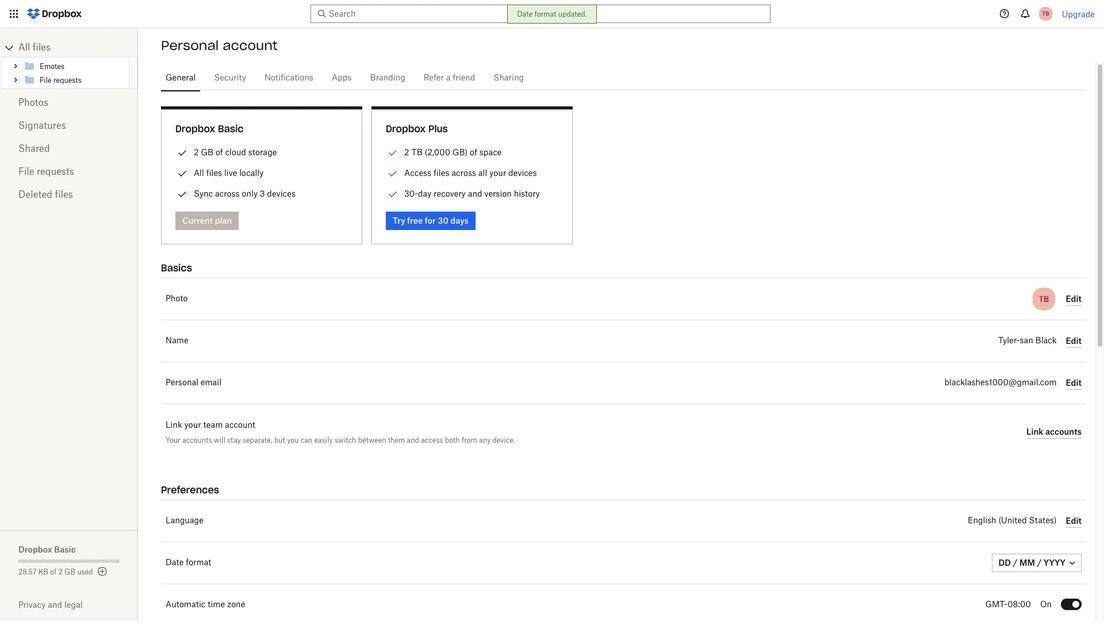 Task type: vqa. For each thing, say whether or not it's contained in the screenshot.
THE ACCOUNT
yes



Task type: locate. For each thing, give the bounding box(es) containing it.
dropbox up 28.57
[[18, 545, 52, 554]]

and
[[468, 189, 482, 198], [407, 436, 419, 445], [48, 600, 62, 610]]

link for link your team account
[[166, 422, 182, 430]]

shared
[[18, 144, 50, 154]]

will
[[214, 436, 225, 445]]

1 edit button from the top
[[1066, 292, 1082, 306]]

0 horizontal spatial basic
[[54, 545, 76, 554]]

0 horizontal spatial across
[[215, 189, 240, 198]]

deleted files
[[18, 190, 73, 200]]

dd / mm / yyyy button
[[992, 554, 1082, 572]]

gb)
[[453, 147, 468, 157]]

0 horizontal spatial file
[[18, 167, 34, 177]]

0 vertical spatial file requests
[[40, 77, 82, 84]]

format for date format updated.
[[535, 10, 556, 18]]

recommended image
[[386, 146, 400, 160], [386, 167, 400, 181], [386, 187, 400, 201]]

edit button for blacklashes1000@gmail.com
[[1066, 376, 1082, 390]]

format for date format
[[186, 559, 211, 567]]

accounts for your
[[182, 436, 212, 445]]

gb left used
[[65, 569, 75, 576]]

1 horizontal spatial devices
[[508, 168, 537, 178]]

live
[[224, 168, 237, 178]]

/
[[1013, 558, 1018, 568], [1037, 558, 1042, 568]]

dropbox basic up 2 gb of cloud storage
[[175, 123, 244, 135]]

0 horizontal spatial /
[[1013, 558, 1018, 568]]

personal email
[[166, 379, 221, 387]]

format
[[535, 10, 556, 18], [186, 559, 211, 567]]

link
[[166, 422, 182, 430], [1026, 426, 1043, 436]]

recovery
[[434, 189, 466, 198]]

cloud
[[225, 147, 246, 157]]

/ right mm
[[1037, 558, 1042, 568]]

2 vertical spatial tb
[[1039, 294, 1049, 304]]

tb
[[1042, 10, 1049, 17], [411, 147, 423, 157], [1039, 294, 1049, 304]]

0 vertical spatial date
[[517, 10, 533, 18]]

account
[[223, 37, 278, 53], [225, 422, 255, 430]]

2 edit button from the top
[[1066, 334, 1082, 348]]

photo
[[166, 295, 188, 303]]

file down emotes
[[40, 77, 52, 84]]

and down access files across all your devices
[[468, 189, 482, 198]]

your left 'team'
[[184, 422, 201, 430]]

08:00
[[1008, 601, 1031, 609]]

0 vertical spatial file requests link
[[24, 73, 127, 87]]

your right all
[[489, 168, 506, 178]]

tb left (2,000
[[411, 147, 423, 157]]

1 vertical spatial format
[[186, 559, 211, 567]]

date for date format
[[166, 559, 184, 567]]

4 edit from the top
[[1066, 516, 1082, 525]]

0 vertical spatial your
[[489, 168, 506, 178]]

file requests link up deleted files
[[18, 160, 120, 183]]

edit button for tyler-san black
[[1066, 334, 1082, 348]]

recommended image left access
[[386, 167, 400, 181]]

28.57
[[18, 569, 37, 576]]

across down all files live locally
[[215, 189, 240, 198]]

1 vertical spatial your
[[184, 422, 201, 430]]

link accounts
[[1026, 426, 1082, 436]]

recommended image left 30-
[[386, 187, 400, 201]]

1 horizontal spatial link
[[1026, 426, 1043, 436]]

deleted
[[18, 190, 52, 200]]

1 horizontal spatial /
[[1037, 558, 1042, 568]]

security
[[214, 74, 246, 82]]

personal for personal account
[[161, 37, 219, 53]]

2 right kb
[[58, 569, 63, 576]]

group
[[2, 57, 138, 89]]

get more space image
[[95, 565, 109, 579]]

all files live locally
[[194, 168, 264, 178]]

3 recommended image from the top
[[386, 187, 400, 201]]

1 vertical spatial account
[[225, 422, 255, 430]]

all files
[[18, 43, 51, 52]]

general tab
[[161, 64, 200, 92]]

branding tab
[[365, 64, 410, 92]]

switch
[[335, 436, 356, 445]]

all up sync on the top left of the page
[[194, 168, 204, 178]]

devices up history
[[508, 168, 537, 178]]

0 vertical spatial dropbox basic
[[175, 123, 244, 135]]

date left updated.
[[517, 10, 533, 18]]

1 horizontal spatial dropbox basic
[[175, 123, 244, 135]]

account up "security" tab
[[223, 37, 278, 53]]

2 up all files live locally
[[194, 147, 199, 157]]

3 edit button from the top
[[1066, 376, 1082, 390]]

date for date format updated.
[[517, 10, 533, 18]]

2 vertical spatial and
[[48, 600, 62, 610]]

and left legal
[[48, 600, 62, 610]]

basic up 2 gb of cloud storage
[[218, 123, 244, 135]]

0 horizontal spatial accounts
[[182, 436, 212, 445]]

easily
[[314, 436, 333, 445]]

0 vertical spatial gb
[[201, 147, 213, 157]]

1 recommended image from the top
[[386, 146, 400, 160]]

files up emotes
[[33, 43, 51, 52]]

all for all files
[[18, 43, 30, 52]]

photos
[[18, 98, 48, 108]]

link accounts button
[[1026, 425, 1082, 439]]

0 horizontal spatial link
[[166, 422, 182, 430]]

dropbox logo - go to the homepage image
[[23, 5, 86, 23]]

28.57 kb of 2 gb used
[[18, 569, 93, 576]]

file down shared
[[18, 167, 34, 177]]

(2,000
[[425, 147, 450, 157]]

and right them
[[407, 436, 419, 445]]

0 horizontal spatial format
[[186, 559, 211, 567]]

1 vertical spatial devices
[[267, 189, 296, 198]]

files inside tree
[[33, 43, 51, 52]]

automatic
[[166, 601, 206, 609]]

can
[[301, 436, 312, 445]]

group containing emotes
[[2, 57, 138, 89]]

apps tab
[[327, 64, 356, 92]]

1 vertical spatial file
[[18, 167, 34, 177]]

deleted files link
[[18, 183, 120, 206]]

0 horizontal spatial all
[[18, 43, 30, 52]]

requests inside group
[[53, 77, 82, 84]]

gb left cloud
[[201, 147, 213, 157]]

all
[[478, 168, 487, 178]]

files down (2,000
[[434, 168, 449, 178]]

for
[[425, 216, 436, 225]]

files right deleted
[[55, 190, 73, 200]]

files left live
[[206, 168, 222, 178]]

you
[[287, 436, 299, 445]]

1 vertical spatial gb
[[65, 569, 75, 576]]

file requests down emotes
[[40, 77, 82, 84]]

format up automatic time zone
[[186, 559, 211, 567]]

0 horizontal spatial of
[[50, 569, 57, 576]]

2 vertical spatial recommended image
[[386, 187, 400, 201]]

0 vertical spatial devices
[[508, 168, 537, 178]]

gmt-
[[985, 601, 1008, 609]]

accounts inside link accounts button
[[1045, 426, 1082, 436]]

dropbox left the plus
[[386, 123, 426, 135]]

branding
[[370, 74, 405, 82]]

zone
[[227, 601, 245, 609]]

dropbox for 2 gb of cloud storage
[[175, 123, 215, 135]]

0 vertical spatial format
[[535, 10, 556, 18]]

file requests link up photos link at the left top
[[24, 73, 127, 87]]

all inside tree
[[18, 43, 30, 52]]

apps
[[332, 74, 352, 82]]

2 up access
[[404, 147, 409, 157]]

personal
[[161, 37, 219, 53], [166, 379, 198, 387]]

your
[[489, 168, 506, 178], [184, 422, 201, 430]]

of right kb
[[50, 569, 57, 576]]

0 vertical spatial personal
[[161, 37, 219, 53]]

friend
[[453, 74, 475, 82]]

tab list
[[161, 63, 1086, 92]]

of right gb)
[[470, 147, 477, 157]]

all down dropbox logo - go to the homepage
[[18, 43, 30, 52]]

0 vertical spatial requests
[[53, 77, 82, 84]]

1 vertical spatial tb
[[411, 147, 423, 157]]

notifications
[[265, 74, 313, 82]]

tb up the black
[[1039, 294, 1049, 304]]

on
[[1040, 601, 1052, 609]]

of for 2 gb of cloud storage
[[216, 147, 223, 157]]

refer a friend
[[424, 74, 475, 82]]

1 horizontal spatial 2
[[194, 147, 199, 157]]

date format
[[166, 559, 211, 567]]

1 horizontal spatial across
[[452, 168, 476, 178]]

1 vertical spatial and
[[407, 436, 419, 445]]

global header element
[[0, 0, 1104, 28]]

basic
[[218, 123, 244, 135], [54, 545, 76, 554]]

any
[[479, 436, 491, 445]]

1 vertical spatial recommended image
[[386, 167, 400, 181]]

0 vertical spatial account
[[223, 37, 278, 53]]

personal up general
[[161, 37, 219, 53]]

dropbox for 2 tb (2,000 gb) of space
[[386, 123, 426, 135]]

2 recommended image from the top
[[386, 167, 400, 181]]

gmt-08:00
[[985, 601, 1031, 609]]

dropbox basic
[[175, 123, 244, 135], [18, 545, 76, 554]]

0 vertical spatial and
[[468, 189, 482, 198]]

dropbox basic up kb
[[18, 545, 76, 554]]

recommended image down dropbox plus
[[386, 146, 400, 160]]

0 vertical spatial recommended image
[[386, 146, 400, 160]]

privacy and legal link
[[18, 600, 138, 610]]

4 edit button from the top
[[1066, 514, 1082, 528]]

/ right dd in the bottom of the page
[[1013, 558, 1018, 568]]

edit for blacklashes1000@gmail.com
[[1066, 378, 1082, 387]]

1 horizontal spatial file
[[40, 77, 52, 84]]

sync
[[194, 189, 213, 198]]

date down language
[[166, 559, 184, 567]]

files
[[33, 43, 51, 52], [206, 168, 222, 178], [434, 168, 449, 178], [55, 190, 73, 200]]

1 vertical spatial dropbox basic
[[18, 545, 76, 554]]

account up "stay"
[[225, 422, 255, 430]]

1 horizontal spatial dropbox
[[175, 123, 215, 135]]

2 horizontal spatial 2
[[404, 147, 409, 157]]

dropbox up 2 gb of cloud storage
[[175, 123, 215, 135]]

tb left upgrade
[[1042, 10, 1049, 17]]

0 horizontal spatial your
[[184, 422, 201, 430]]

0 vertical spatial basic
[[218, 123, 244, 135]]

2 horizontal spatial and
[[468, 189, 482, 198]]

requests up deleted files
[[37, 167, 74, 177]]

edit button for english (united states)
[[1066, 514, 1082, 528]]

1 vertical spatial all
[[194, 168, 204, 178]]

requests down emotes link
[[53, 77, 82, 84]]

file requests up deleted files
[[18, 167, 74, 177]]

0 vertical spatial tb
[[1042, 10, 1049, 17]]

format left updated.
[[535, 10, 556, 18]]

2 horizontal spatial of
[[470, 147, 477, 157]]

0 horizontal spatial dropbox
[[18, 545, 52, 554]]

2 for dropbox plus
[[404, 147, 409, 157]]

1 vertical spatial date
[[166, 559, 184, 567]]

1 horizontal spatial all
[[194, 168, 204, 178]]

access
[[404, 168, 431, 178]]

0 vertical spatial file
[[40, 77, 52, 84]]

2 horizontal spatial dropbox
[[386, 123, 426, 135]]

english (united states)
[[968, 517, 1057, 525]]

1 vertical spatial basic
[[54, 545, 76, 554]]

1 horizontal spatial basic
[[218, 123, 244, 135]]

devices right 3
[[267, 189, 296, 198]]

dropbox
[[175, 123, 215, 135], [386, 123, 426, 135], [18, 545, 52, 554]]

basic up 28.57 kb of 2 gb used
[[54, 545, 76, 554]]

all files tree
[[2, 39, 138, 89]]

0 vertical spatial across
[[452, 168, 476, 178]]

across left all
[[452, 168, 476, 178]]

tyler-san black
[[998, 337, 1057, 345]]

0 horizontal spatial dropbox basic
[[18, 545, 76, 554]]

1 vertical spatial personal
[[166, 379, 198, 387]]

2 edit from the top
[[1066, 336, 1082, 345]]

version
[[484, 189, 512, 198]]

link inside button
[[1026, 426, 1043, 436]]

1 horizontal spatial of
[[216, 147, 223, 157]]

privacy
[[18, 600, 46, 610]]

basics
[[161, 262, 192, 274]]

1 horizontal spatial format
[[535, 10, 556, 18]]

dd / mm / yyyy
[[999, 558, 1066, 568]]

of left cloud
[[216, 147, 223, 157]]

1 horizontal spatial accounts
[[1045, 426, 1082, 436]]

try
[[393, 216, 405, 225]]

personal left email on the bottom of the page
[[166, 379, 198, 387]]

device.
[[492, 436, 515, 445]]

all
[[18, 43, 30, 52], [194, 168, 204, 178]]

3 edit from the top
[[1066, 378, 1082, 387]]

of for 28.57 kb of 2 gb used
[[50, 569, 57, 576]]

1 vertical spatial requests
[[37, 167, 74, 177]]

between
[[358, 436, 386, 445]]

0 vertical spatial all
[[18, 43, 30, 52]]

1 horizontal spatial date
[[517, 10, 533, 18]]

file requests link
[[24, 73, 127, 87], [18, 160, 120, 183]]

0 horizontal spatial date
[[166, 559, 184, 567]]



Task type: describe. For each thing, give the bounding box(es) containing it.
1 vertical spatial across
[[215, 189, 240, 198]]

personal for personal email
[[166, 379, 198, 387]]

0 horizontal spatial devices
[[267, 189, 296, 198]]

try free for 30 days button
[[386, 212, 476, 230]]

black
[[1035, 337, 1057, 345]]

0 horizontal spatial 2
[[58, 569, 63, 576]]

accounts for link
[[1045, 426, 1082, 436]]

them
[[388, 436, 405, 445]]

emotes link
[[24, 59, 127, 73]]

a
[[446, 74, 451, 82]]

tb button
[[1037, 5, 1055, 23]]

1 horizontal spatial gb
[[201, 147, 213, 157]]

email
[[201, 379, 221, 387]]

notifications tab
[[260, 64, 318, 92]]

Search text field
[[329, 7, 749, 20]]

but
[[274, 436, 285, 445]]

recommended image for 30-
[[386, 187, 400, 201]]

30-
[[404, 189, 418, 198]]

1 horizontal spatial and
[[407, 436, 419, 445]]

from
[[462, 436, 477, 445]]

2 / from the left
[[1037, 558, 1042, 568]]

try free for 30 days
[[393, 216, 469, 225]]

locally
[[239, 168, 264, 178]]

refer a friend tab
[[419, 64, 480, 92]]

san
[[1020, 337, 1033, 345]]

1 / from the left
[[1013, 558, 1018, 568]]

mm
[[1020, 558, 1035, 568]]

sync across only 3 devices
[[194, 189, 296, 198]]

days
[[450, 216, 469, 225]]

files for all files
[[33, 43, 51, 52]]

legal
[[64, 600, 83, 610]]

link for link accounts
[[1026, 426, 1043, 436]]

access files across all your devices
[[404, 168, 537, 178]]

shared link
[[18, 137, 120, 160]]

states)
[[1029, 517, 1057, 525]]

tb inside popup button
[[1042, 10, 1049, 17]]

both
[[445, 436, 460, 445]]

recommended image for access
[[386, 167, 400, 181]]

updated.
[[558, 10, 587, 18]]

stay
[[227, 436, 241, 445]]

space
[[479, 147, 502, 157]]

30-day recovery and version history
[[404, 189, 540, 198]]

access
[[421, 436, 443, 445]]

blacklashes1000@gmail.com
[[945, 379, 1057, 387]]

2 gb of cloud storage
[[194, 147, 277, 157]]

storage
[[248, 147, 277, 157]]

automatic time zone
[[166, 601, 245, 609]]

link your team account
[[166, 422, 255, 430]]

edit for english (united states)
[[1066, 516, 1082, 525]]

used
[[77, 569, 93, 576]]

signatures
[[18, 121, 66, 131]]

all files link
[[18, 39, 138, 57]]

upgrade
[[1062, 9, 1095, 19]]

recommended image for 2
[[386, 146, 400, 160]]

sharing tab
[[489, 64, 528, 92]]

photos link
[[18, 91, 120, 114]]

0 horizontal spatial and
[[48, 600, 62, 610]]

all for all files live locally
[[194, 168, 204, 178]]

upgrade link
[[1062, 9, 1095, 19]]

file inside group
[[40, 77, 52, 84]]

file requests link inside group
[[24, 73, 127, 87]]

files for deleted files
[[55, 190, 73, 200]]

team
[[203, 422, 223, 430]]

dropbox plus
[[386, 123, 448, 135]]

personal account
[[161, 37, 278, 53]]

history
[[514, 189, 540, 198]]

kb
[[38, 569, 48, 576]]

(united
[[999, 517, 1027, 525]]

separate,
[[243, 436, 272, 445]]

refer
[[424, 74, 444, 82]]

0 horizontal spatial gb
[[65, 569, 75, 576]]

1 vertical spatial file requests link
[[18, 160, 120, 183]]

edit for tyler-san black
[[1066, 336, 1082, 345]]

3
[[260, 189, 265, 198]]

free
[[407, 216, 423, 225]]

2 for dropbox basic
[[194, 147, 199, 157]]

name
[[166, 337, 188, 345]]

file requests inside group
[[40, 77, 82, 84]]

sharing
[[494, 74, 524, 82]]

language
[[166, 517, 203, 525]]

files for all files live locally
[[206, 168, 222, 178]]

general
[[166, 74, 196, 82]]

yyyy
[[1044, 558, 1066, 568]]

tab list containing general
[[161, 63, 1086, 92]]

plus
[[428, 123, 448, 135]]

files for access files across all your devices
[[434, 168, 449, 178]]

signatures link
[[18, 114, 120, 137]]

dd
[[999, 558, 1011, 568]]

your accounts will stay separate, but you can easily switch between them and access both from any device.
[[166, 436, 515, 445]]

1 horizontal spatial your
[[489, 168, 506, 178]]

your
[[166, 436, 180, 445]]

privacy and legal
[[18, 600, 83, 610]]

2 tb (2,000 gb) of space
[[404, 147, 502, 157]]

1 edit from the top
[[1066, 294, 1082, 303]]

only
[[242, 189, 258, 198]]

date format updated.
[[517, 10, 587, 18]]

1 vertical spatial file requests
[[18, 167, 74, 177]]

english
[[968, 517, 996, 525]]

security tab
[[210, 64, 251, 92]]

day
[[418, 189, 431, 198]]



